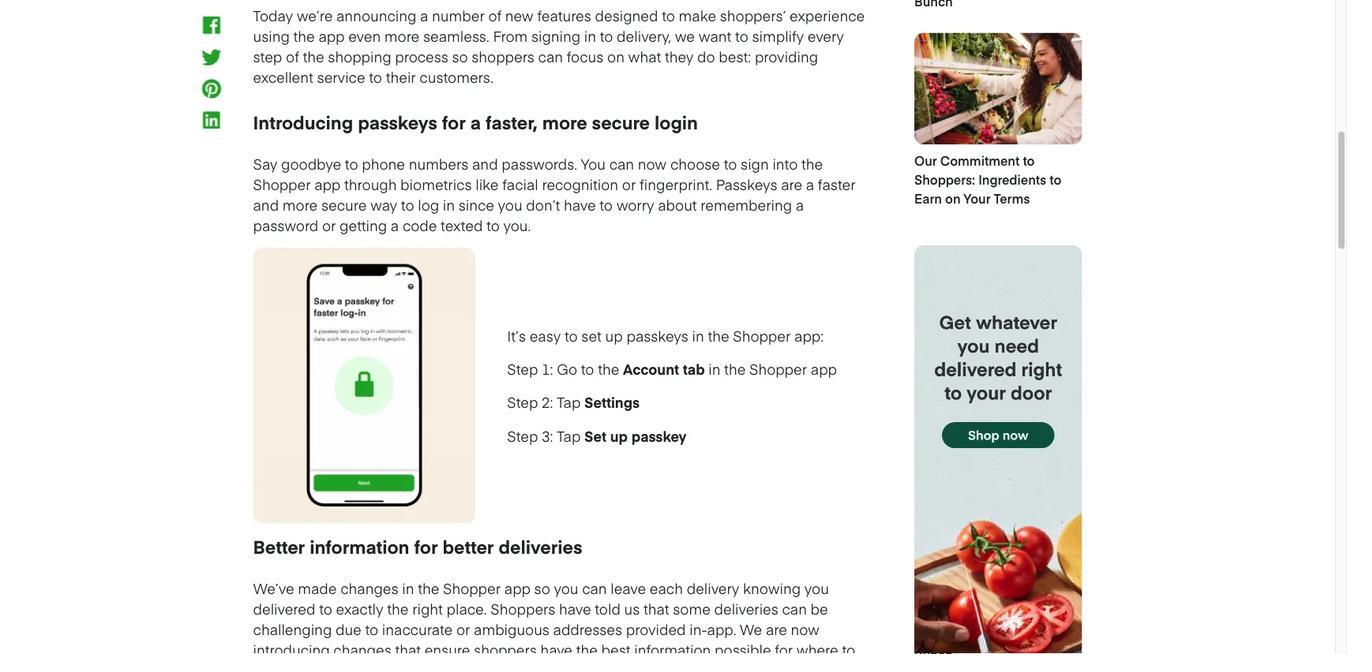 Task type: vqa. For each thing, say whether or not it's contained in the screenshot.
rightmost the Delivery
no



Task type: describe. For each thing, give the bounding box(es) containing it.
for for better
[[414, 535, 438, 560]]

process
[[395, 46, 448, 66]]

exactly
[[336, 599, 383, 619]]

shoppers inside we've made changes in the shopper app so you can leave each delivery knowing you delivered to exactly the right place. shoppers have told us that some deliveries can be challenging due to inaccurate or ambiguous addresses provided in-app. we are now introducing changes that ensure shoppers have the best information possible for where
[[474, 640, 537, 655]]

on inside our commitment to shoppers: ingredients to earn on your terms
[[945, 190, 961, 207]]

remembering
[[701, 195, 792, 214]]

step 2: tap settings
[[507, 392, 640, 412]]

into
[[773, 153, 798, 173]]

better
[[443, 535, 494, 560]]

the up settings
[[598, 359, 620, 379]]

biometrics
[[401, 174, 472, 194]]

our commitment to shoppers: ingredients to earn on your terms link
[[915, 33, 1082, 208]]

1:
[[542, 359, 553, 379]]

fingerprint.
[[640, 174, 712, 194]]

features
[[537, 5, 591, 25]]

they
[[665, 46, 694, 66]]

1 horizontal spatial and
[[472, 153, 498, 173]]

your
[[964, 190, 991, 207]]

provided
[[626, 620, 686, 639]]

we've made changes in the shopper app so you can leave each delivery knowing you delivered to exactly the right place. shoppers have told us that some deliveries can be challenging due to inaccurate or ambiguous addresses provided in-app. we are now introducing changes that ensure shoppers have the best information possible for where
[[253, 579, 855, 655]]

say goodbye to phone numbers and passwords. you can now choose to sign into the shopper app through biometrics like facial recognition or fingerprint. passkeys are a faster and more secure way to log in since you don't have to worry about remembering a password or getting a code texted to you.
[[253, 153, 856, 235]]

delivery,
[[617, 26, 671, 46]]

have inside 'say goodbye to phone numbers and passwords. you can now choose to sign into the shopper app through biometrics like facial recognition or fingerprint. passkeys are a faster and more secure way to log in since you don't have to worry about remembering a password or getting a code texted to you.'
[[564, 195, 596, 214]]

0 horizontal spatial information
[[310, 535, 410, 560]]

way
[[370, 195, 397, 214]]

we've
[[253, 579, 294, 598]]

today we're announcing a number of new features designed to make shoppers' experience using the app even more seamless. from signing in to delivery, we want to simplify every step of the shopping process so shoppers can focus on what they do best: providing excellent service to their customers.
[[253, 5, 865, 87]]

the up the service
[[303, 46, 324, 66]]

1 vertical spatial changes
[[334, 640, 392, 655]]

settings
[[585, 393, 640, 412]]

simplify
[[752, 26, 804, 46]]

phone
[[362, 153, 405, 173]]

our
[[915, 152, 937, 169]]

app inside 'say goodbye to phone numbers and passwords. you can now choose to sign into the shopper app through biometrics like facial recognition or fingerprint. passkeys are a faster and more secure way to log in since you don't have to worry about remembering a password or getting a code texted to you.'
[[314, 174, 341, 194]]

ambiguous
[[474, 620, 550, 639]]

tab
[[683, 359, 705, 379]]

can inside 'say goodbye to phone numbers and passwords. you can now choose to sign into the shopper app through biometrics like facial recognition or fingerprint. passkeys are a faster and more secure way to log in since you don't have to worry about remembering a password or getting a code texted to you.'
[[609, 153, 634, 173]]

code
[[403, 215, 437, 235]]

or inside we've made changes in the shopper app so you can leave each delivery knowing you delivered to exactly the right place. shoppers have told us that some deliveries can be challenging due to inaccurate or ambiguous addresses provided in-app. we are now introducing changes that ensure shoppers have the best information possible for where
[[456, 620, 470, 639]]

step for 1:
[[507, 359, 538, 379]]

terms
[[994, 190, 1030, 207]]

texted
[[441, 215, 483, 235]]

are inside we've made changes in the shopper app so you can leave each delivery knowing you delivered to exactly the right place. shoppers have told us that some deliveries can be challenging due to inaccurate or ambiguous addresses provided in-app. we are now introducing changes that ensure shoppers have the best information possible for where
[[766, 620, 787, 639]]

like
[[476, 174, 499, 194]]

to right go
[[581, 359, 594, 379]]

it's
[[507, 326, 526, 345]]

to left you.
[[487, 215, 500, 235]]

due
[[336, 620, 362, 639]]

now inside we've made changes in the shopper app so you can leave each delivery knowing you delivered to exactly the right place. shoppers have told us that some deliveries can be challenging due to inaccurate or ambiguous addresses provided in-app. we are now introducing changes that ensure shoppers have the best information possible for where
[[791, 620, 820, 639]]

better information for better deliveries
[[253, 535, 582, 560]]

make
[[679, 5, 716, 25]]

right
[[412, 599, 443, 619]]

through
[[344, 174, 397, 194]]

2 vertical spatial have
[[541, 640, 573, 655]]

in inside today we're announcing a number of new features designed to make shoppers' experience using the app even more seamless. from signing in to delivery, we want to simplify every step of the shopping process so shoppers can focus on what they do best: providing excellent service to their customers.
[[584, 26, 596, 46]]

shopping
[[328, 46, 391, 66]]

1 horizontal spatial secure
[[592, 110, 650, 134]]

focus
[[567, 46, 604, 66]]

leave
[[611, 579, 646, 598]]

best:
[[719, 46, 751, 66]]

now inside 'say goodbye to phone numbers and passwords. you can now choose to sign into the shopper app through biometrics like facial recognition or fingerprint. passkeys are a faster and more secure way to log in since you don't have to worry about remembering a password or getting a code texted to you.'
[[638, 153, 667, 173]]

app.
[[707, 620, 737, 639]]

better
[[253, 535, 305, 560]]

1 vertical spatial that
[[395, 640, 421, 655]]

to right ingredients
[[1050, 171, 1062, 188]]

so inside we've made changes in the shopper app so you can leave each delivery knowing you delivered to exactly the right place. shoppers have told us that some deliveries can be challenging due to inaccurate or ambiguous addresses provided in-app. we are now introducing changes that ensure shoppers have the best information possible for where
[[534, 579, 550, 598]]

today
[[253, 5, 293, 25]]

about
[[658, 195, 697, 214]]

to up ingredients
[[1023, 152, 1035, 169]]

using
[[253, 26, 290, 46]]

sign
[[741, 153, 769, 173]]

login
[[655, 110, 698, 134]]

set
[[582, 326, 602, 345]]

a left faster
[[806, 174, 814, 194]]

the down we're
[[293, 26, 315, 46]]

for for a
[[442, 110, 466, 134]]

account
[[623, 359, 679, 379]]

we
[[675, 26, 695, 46]]

go
[[557, 359, 577, 379]]

are inside 'say goodbye to phone numbers and passwords. you can now choose to sign into the shopper app through biometrics like facial recognition or fingerprint. passkeys are a faster and more secure way to log in since you don't have to worry about remembering a password or getting a code texted to you.'
[[781, 174, 803, 194]]

designed
[[595, 5, 658, 25]]

from
[[493, 26, 528, 46]]

shopper inside 'say goodbye to phone numbers and passwords. you can now choose to sign into the shopper app through biometrics like facial recognition or fingerprint. passkeys are a faster and more secure way to log in since you don't have to worry about remembering a password or getting a code texted to you.'
[[253, 174, 311, 194]]

what
[[628, 46, 661, 66]]

cutting tomatoes on a cutting board after grocery delivery. image
[[915, 246, 1082, 655]]

in inside 'say goodbye to phone numbers and passwords. you can now choose to sign into the shopper app through biometrics like facial recognition or fingerprint. passkeys are a faster and more secure way to log in since you don't have to worry about remembering a password or getting a code texted to you.'
[[443, 195, 455, 214]]

delivered
[[253, 599, 315, 619]]

service
[[317, 67, 365, 87]]

to down designed
[[600, 26, 613, 46]]

announcing
[[336, 5, 417, 25]]

getting
[[340, 215, 387, 235]]

password
[[253, 215, 319, 235]]

3:
[[542, 426, 553, 446]]

passkeys
[[716, 174, 778, 194]]

facial
[[502, 174, 538, 194]]

shoppers:
[[915, 171, 975, 188]]

excellent
[[253, 67, 313, 87]]

a down way
[[391, 215, 399, 235]]

new
[[505, 5, 534, 25]]

in right tab
[[709, 359, 721, 379]]

to left worry
[[600, 195, 613, 214]]

secure inside 'say goodbye to phone numbers and passwords. you can now choose to sign into the shopper app through biometrics like facial recognition or fingerprint. passkeys are a faster and more secure way to log in since you don't have to worry about remembering a password or getting a code texted to you.'
[[321, 195, 367, 214]]

to up "best:"
[[735, 26, 749, 46]]

shoppers
[[491, 599, 556, 619]]

1 vertical spatial passkeys
[[627, 326, 689, 345]]

to left sign
[[724, 153, 737, 173]]

2 horizontal spatial you
[[805, 579, 829, 598]]

do
[[697, 46, 715, 66]]

a down into
[[796, 195, 804, 214]]



Task type: locate. For each thing, give the bounding box(es) containing it.
you up you.
[[498, 195, 523, 214]]

tap for 2:
[[557, 392, 581, 412]]

have down the recognition
[[564, 195, 596, 214]]

up
[[605, 326, 623, 345], [610, 426, 628, 446]]

shoppers
[[472, 46, 535, 66], [474, 640, 537, 655]]

seamless.
[[423, 26, 489, 46]]

more up passwords.
[[542, 110, 587, 134]]

say
[[253, 153, 278, 173]]

0 horizontal spatial more
[[283, 195, 318, 214]]

in right log
[[443, 195, 455, 214]]

to left set
[[565, 326, 578, 345]]

and up password
[[253, 195, 279, 214]]

1 horizontal spatial now
[[791, 620, 820, 639]]

in-
[[690, 620, 707, 639]]

or
[[622, 174, 636, 194], [322, 215, 336, 235], [456, 620, 470, 639]]

on inside today we're announcing a number of new features designed to make shoppers' experience using the app even more seamless. from signing in to delivery, we want to simplify every step of the shopping process so shoppers can focus on what they do best: providing excellent service to their customers.
[[607, 46, 625, 66]]

of
[[488, 5, 502, 25], [286, 46, 299, 66]]

it's easy to set up passkeys in the shopper app:
[[507, 326, 824, 345]]

0 vertical spatial up
[[605, 326, 623, 345]]

a left faster,
[[470, 110, 481, 134]]

1 horizontal spatial of
[[488, 5, 502, 25]]

1 vertical spatial for
[[414, 535, 438, 560]]

to
[[662, 5, 675, 25], [600, 26, 613, 46], [735, 26, 749, 46], [369, 67, 382, 87], [1023, 152, 1035, 169], [345, 153, 358, 173], [724, 153, 737, 173], [1050, 171, 1062, 188], [401, 195, 414, 214], [600, 195, 613, 214], [487, 215, 500, 235], [565, 326, 578, 345], [581, 359, 594, 379], [319, 599, 332, 619], [365, 620, 378, 639]]

1 vertical spatial now
[[791, 620, 820, 639]]

for left the better on the bottom of page
[[414, 535, 438, 560]]

in inside we've made changes in the shopper app so you can leave each delivery knowing you delivered to exactly the right place. shoppers have told us that some deliveries can be challenging due to inaccurate or ambiguous addresses provided in-app. we are now introducing changes that ensure shoppers have the best information possible for where
[[402, 579, 414, 598]]

of left new
[[488, 5, 502, 25]]

0 horizontal spatial and
[[253, 195, 279, 214]]

deliveries up shoppers
[[499, 535, 582, 560]]

so inside today we're announcing a number of new features designed to make shoppers' experience using the app even more seamless. from signing in to delivery, we want to simplify every step of the shopping process so shoppers can focus on what they do best: providing excellent service to their customers.
[[452, 46, 468, 66]]

and up like
[[472, 153, 498, 173]]

customers.
[[420, 67, 493, 87]]

0 horizontal spatial deliveries
[[499, 535, 582, 560]]

step left 2: at the bottom left of the page
[[507, 392, 538, 412]]

changes down due
[[334, 640, 392, 655]]

now up fingerprint.
[[638, 153, 667, 173]]

so
[[452, 46, 468, 66], [534, 579, 550, 598]]

1 vertical spatial deliveries
[[714, 599, 779, 619]]

you up addresses
[[554, 579, 579, 598]]

shoppers inside today we're announcing a number of new features designed to make shoppers' experience using the app even more seamless. from signing in to delivery, we want to simplify every step of the shopping process so shoppers can focus on what they do best: providing excellent service to their customers.
[[472, 46, 535, 66]]

1 horizontal spatial for
[[442, 110, 466, 134]]

secure up the you at the left
[[592, 110, 650, 134]]

ingredients
[[979, 171, 1047, 188]]

their
[[386, 67, 416, 87]]

earn
[[915, 190, 942, 207]]

ensure
[[425, 640, 470, 655]]

shoppers down from
[[472, 46, 535, 66]]

shopper
[[253, 174, 311, 194], [733, 326, 791, 345], [750, 359, 807, 379], [443, 579, 501, 598]]

that down the inaccurate
[[395, 640, 421, 655]]

recognition
[[542, 174, 619, 194]]

up for passkeys
[[605, 326, 623, 345]]

0 horizontal spatial secure
[[321, 195, 367, 214]]

app down "app:" at the right of page
[[811, 359, 837, 379]]

2 vertical spatial more
[[283, 195, 318, 214]]

1 vertical spatial secure
[[321, 195, 367, 214]]

told
[[595, 599, 621, 619]]

2 horizontal spatial or
[[622, 174, 636, 194]]

or up worry
[[622, 174, 636, 194]]

providing
[[755, 46, 818, 66]]

0 vertical spatial information
[[310, 535, 410, 560]]

can left be
[[782, 599, 807, 619]]

0 vertical spatial for
[[442, 110, 466, 134]]

step 1: go to the account tab in the shopper app
[[507, 359, 837, 379]]

1 horizontal spatial passkeys
[[627, 326, 689, 345]]

0 horizontal spatial for
[[414, 535, 438, 560]]

to right due
[[365, 620, 378, 639]]

1 horizontal spatial that
[[644, 599, 669, 619]]

shopper down "app:" at the right of page
[[750, 359, 807, 379]]

in up focus at the top
[[584, 26, 596, 46]]

tap right the 3: on the left bottom of the page
[[557, 426, 581, 446]]

more up process
[[384, 26, 420, 46]]

introducing
[[253, 110, 353, 134]]

commitment
[[940, 152, 1020, 169]]

the up step 1: go to the account tab in the shopper app
[[708, 326, 729, 345]]

can
[[538, 46, 563, 66], [609, 153, 634, 173], [582, 579, 607, 598], [782, 599, 807, 619]]

can right the you at the left
[[609, 153, 634, 173]]

0 vertical spatial or
[[622, 174, 636, 194]]

1 vertical spatial up
[[610, 426, 628, 446]]

our commitment to shoppers: ingredients to earn on your terms image
[[915, 33, 1082, 145]]

shopper down say in the left of the page
[[253, 174, 311, 194]]

1 vertical spatial and
[[253, 195, 279, 214]]

can up told
[[582, 579, 607, 598]]

the inside 'say goodbye to phone numbers and passwords. you can now choose to sign into the shopper app through biometrics like facial recognition or fingerprint. passkeys are a faster and more secure way to log in since you don't have to worry about remembering a password or getting a code texted to you.'
[[802, 153, 823, 173]]

2 tap from the top
[[557, 426, 581, 446]]

1 vertical spatial have
[[559, 599, 591, 619]]

2:
[[542, 392, 553, 412]]

now down be
[[791, 620, 820, 639]]

0 horizontal spatial or
[[322, 215, 336, 235]]

0 vertical spatial on
[[607, 46, 625, 66]]

set
[[585, 426, 607, 446]]

passkey
[[632, 426, 687, 446]]

0 vertical spatial of
[[488, 5, 502, 25]]

step for 3:
[[507, 426, 538, 446]]

have
[[564, 195, 596, 214], [559, 599, 591, 619], [541, 640, 573, 655]]

and
[[472, 153, 498, 173], [253, 195, 279, 214]]

0 horizontal spatial passkeys
[[358, 110, 437, 134]]

can inside today we're announcing a number of new features designed to make shoppers' experience using the app even more seamless. from signing in to delivery, we want to simplify every step of the shopping process so shoppers can focus on what they do best: providing excellent service to their customers.
[[538, 46, 563, 66]]

1 tap from the top
[[557, 392, 581, 412]]

introducing
[[253, 640, 330, 655]]

be
[[811, 599, 828, 619]]

0 vertical spatial have
[[564, 195, 596, 214]]

in up tab
[[692, 326, 704, 345]]

0 vertical spatial passkeys
[[358, 110, 437, 134]]

changes up exactly
[[341, 579, 399, 598]]

0 vertical spatial are
[[781, 174, 803, 194]]

for inside we've made changes in the shopper app so you can leave each delivery knowing you delivered to exactly the right place. shoppers have told us that some deliveries can be challenging due to inaccurate or ambiguous addresses provided in-app. we are now introducing changes that ensure shoppers have the best information possible for where
[[775, 640, 793, 655]]

tap right 2: at the bottom left of the page
[[557, 392, 581, 412]]

deliveries
[[499, 535, 582, 560], [714, 599, 779, 619]]

step 3: tap set up passkey
[[507, 426, 687, 446]]

a inside today we're announcing a number of new features designed to make shoppers' experience using the app even more seamless. from signing in to delivery, we want to simplify every step of the shopping process so shoppers can focus on what they do best: providing excellent service to their customers.
[[420, 5, 428, 25]]

1 horizontal spatial or
[[456, 620, 470, 639]]

want
[[699, 26, 732, 46]]

to left log
[[401, 195, 414, 214]]

more
[[384, 26, 420, 46], [542, 110, 587, 134], [283, 195, 318, 214]]

are right we
[[766, 620, 787, 639]]

don't
[[526, 195, 560, 214]]

every
[[808, 26, 844, 46]]

or left "getting" on the top left of the page
[[322, 215, 336, 235]]

1 vertical spatial on
[[945, 190, 961, 207]]

can down signing
[[538, 46, 563, 66]]

shoppers down ambiguous
[[474, 640, 537, 655]]

you
[[581, 153, 606, 173]]

you inside 'say goodbye to phone numbers and passwords. you can now choose to sign into the shopper app through biometrics like facial recognition or fingerprint. passkeys are a faster and more secure way to log in since you don't have to worry about remembering a password or getting a code texted to you.'
[[498, 195, 523, 214]]

more up password
[[283, 195, 318, 214]]

information down provided
[[634, 640, 711, 655]]

in
[[584, 26, 596, 46], [443, 195, 455, 214], [692, 326, 704, 345], [709, 359, 721, 379], [402, 579, 414, 598]]

each
[[650, 579, 683, 598]]

choose
[[670, 153, 720, 173]]

to down the made
[[319, 599, 332, 619]]

information up the made
[[310, 535, 410, 560]]

0 horizontal spatial you
[[498, 195, 523, 214]]

1 step from the top
[[507, 359, 538, 379]]

best
[[602, 640, 631, 655]]

we're
[[297, 5, 333, 25]]

deliveries inside we've made changes in the shopper app so you can leave each delivery knowing you delivered to exactly the right place. shoppers have told us that some deliveries can be challenging due to inaccurate or ambiguous addresses provided in-app. we are now introducing changes that ensure shoppers have the best information possible for where
[[714, 599, 779, 619]]

0 horizontal spatial of
[[286, 46, 299, 66]]

step left the 3: on the left bottom of the page
[[507, 426, 538, 446]]

worry
[[617, 195, 654, 214]]

1 vertical spatial information
[[634, 640, 711, 655]]

0 horizontal spatial that
[[395, 640, 421, 655]]

our commitment to shoppers: ingredients to earn on your terms
[[915, 152, 1062, 207]]

numbers
[[409, 153, 469, 173]]

to up we
[[662, 5, 675, 25]]

0 horizontal spatial on
[[607, 46, 625, 66]]

passwords.
[[502, 153, 577, 173]]

0 vertical spatial now
[[638, 153, 667, 173]]

1 vertical spatial step
[[507, 392, 538, 412]]

we
[[740, 620, 762, 639]]

changes
[[341, 579, 399, 598], [334, 640, 392, 655]]

step
[[507, 359, 538, 379], [507, 392, 538, 412], [507, 426, 538, 446]]

the right tab
[[724, 359, 746, 379]]

shopper up place.
[[443, 579, 501, 598]]

goodbye
[[281, 153, 341, 173]]

1 horizontal spatial information
[[634, 640, 711, 655]]

1 vertical spatial of
[[286, 46, 299, 66]]

0 vertical spatial secure
[[592, 110, 650, 134]]

0 vertical spatial shoppers
[[472, 46, 535, 66]]

step left 1:
[[507, 359, 538, 379]]

more inside 'say goodbye to phone numbers and passwords. you can now choose to sign into the shopper app through biometrics like facial recognition or fingerprint. passkeys are a faster and more secure way to log in since you don't have to worry about remembering a password or getting a code texted to you.'
[[283, 195, 318, 214]]

0 vertical spatial deliveries
[[499, 535, 582, 560]]

a
[[420, 5, 428, 25], [470, 110, 481, 134], [806, 174, 814, 194], [796, 195, 804, 214], [391, 215, 399, 235]]

on left 'what'
[[607, 46, 625, 66]]

for
[[442, 110, 466, 134], [414, 535, 438, 560], [775, 640, 793, 655]]

0 vertical spatial that
[[644, 599, 669, 619]]

the
[[293, 26, 315, 46], [303, 46, 324, 66], [802, 153, 823, 173], [708, 326, 729, 345], [598, 359, 620, 379], [724, 359, 746, 379], [418, 579, 439, 598], [387, 599, 409, 619], [576, 640, 598, 655]]

some
[[673, 599, 711, 619]]

2 vertical spatial for
[[775, 640, 793, 655]]

the up right
[[418, 579, 439, 598]]

2 vertical spatial or
[[456, 620, 470, 639]]

1 horizontal spatial more
[[384, 26, 420, 46]]

you
[[498, 195, 523, 214], [554, 579, 579, 598], [805, 579, 829, 598]]

to up through
[[345, 153, 358, 173]]

for right possible
[[775, 640, 793, 655]]

0 horizontal spatial now
[[638, 153, 667, 173]]

a left number at the left top of the page
[[420, 5, 428, 25]]

app down goodbye
[[314, 174, 341, 194]]

information inside we've made changes in the shopper app so you can leave each delivery knowing you delivered to exactly the right place. shoppers have told us that some deliveries can be challenging due to inaccurate or ambiguous addresses provided in-app. we are now introducing changes that ensure shoppers have the best information possible for where
[[634, 640, 711, 655]]

0 horizontal spatial so
[[452, 46, 468, 66]]

you up be
[[805, 579, 829, 598]]

0 vertical spatial tap
[[557, 392, 581, 412]]

place.
[[447, 599, 487, 619]]

1 vertical spatial more
[[542, 110, 587, 134]]

0 vertical spatial and
[[472, 153, 498, 173]]

passkeys up account
[[627, 326, 689, 345]]

faster
[[818, 174, 856, 194]]

on
[[607, 46, 625, 66], [945, 190, 961, 207]]

the right into
[[802, 153, 823, 173]]

secure up "getting" on the top left of the page
[[321, 195, 367, 214]]

tap for 3:
[[557, 426, 581, 446]]

secure
[[592, 110, 650, 134], [321, 195, 367, 214]]

faster,
[[486, 110, 538, 134]]

on down shoppers:
[[945, 190, 961, 207]]

1 vertical spatial shoppers
[[474, 640, 537, 655]]

app inside we've made changes in the shopper app so you can leave each delivery knowing you delivered to exactly the right place. shoppers have told us that some deliveries can be challenging due to inaccurate or ambiguous addresses provided in-app. we are now introducing changes that ensure shoppers have the best information possible for where
[[505, 579, 531, 598]]

0 vertical spatial changes
[[341, 579, 399, 598]]

log
[[418, 195, 439, 214]]

2 step from the top
[[507, 392, 538, 412]]

or down place.
[[456, 620, 470, 639]]

passkeys up the phone at top
[[358, 110, 437, 134]]

the down addresses
[[576, 640, 598, 655]]

made
[[298, 579, 337, 598]]

have down addresses
[[541, 640, 573, 655]]

up for passkey
[[610, 426, 628, 446]]

0 vertical spatial step
[[507, 359, 538, 379]]

so up customers.
[[452, 46, 468, 66]]

0 vertical spatial so
[[452, 46, 468, 66]]

easy
[[530, 326, 561, 345]]

to left their
[[369, 67, 382, 87]]

introducing passkeys for a faster, more secure login
[[253, 110, 698, 134]]

1 vertical spatial or
[[322, 215, 336, 235]]

1 vertical spatial so
[[534, 579, 550, 598]]

1 vertical spatial tap
[[557, 426, 581, 446]]

so up shoppers
[[534, 579, 550, 598]]

the up the inaccurate
[[387, 599, 409, 619]]

for up numbers
[[442, 110, 466, 134]]

2 horizontal spatial more
[[542, 110, 587, 134]]

1 horizontal spatial deliveries
[[714, 599, 779, 619]]

3 step from the top
[[507, 426, 538, 446]]

1 horizontal spatial on
[[945, 190, 961, 207]]

of up excellent
[[286, 46, 299, 66]]

1 horizontal spatial so
[[534, 579, 550, 598]]

up inside step 3: tap set up passkey
[[610, 426, 628, 446]]

shopper inside we've made changes in the shopper app so you can leave each delivery knowing you delivered to exactly the right place. shoppers have told us that some deliveries can be challenging due to inaccurate or ambiguous addresses provided in-app. we are now introducing changes that ensure shoppers have the best information possible for where
[[443, 579, 501, 598]]

possible
[[715, 640, 771, 655]]

2 horizontal spatial for
[[775, 640, 793, 655]]

0 vertical spatial more
[[384, 26, 420, 46]]

1 vertical spatial are
[[766, 620, 787, 639]]

now
[[638, 153, 667, 173], [791, 620, 820, 639]]

even
[[348, 26, 381, 46]]

in up right
[[402, 579, 414, 598]]

app down we're
[[319, 26, 345, 46]]

have up addresses
[[559, 599, 591, 619]]

step for 2:
[[507, 392, 538, 412]]

shopper left "app:" at the right of page
[[733, 326, 791, 345]]

1 horizontal spatial you
[[554, 579, 579, 598]]

are
[[781, 174, 803, 194], [766, 620, 787, 639]]

app up shoppers
[[505, 579, 531, 598]]

us
[[624, 599, 640, 619]]

are down into
[[781, 174, 803, 194]]

app inside today we're announcing a number of new features designed to make shoppers' experience using the app even more seamless. from signing in to delivery, we want to simplify every step of the shopping process so shoppers can focus on what they do best: providing excellent service to their customers.
[[319, 26, 345, 46]]

deliveries up we
[[714, 599, 779, 619]]

more inside today we're announcing a number of new features designed to make shoppers' experience using the app even more seamless. from signing in to delivery, we want to simplify every step of the shopping process so shoppers can focus on what they do best: providing excellent service to their customers.
[[384, 26, 420, 46]]

that up provided
[[644, 599, 669, 619]]

2 vertical spatial step
[[507, 426, 538, 446]]



